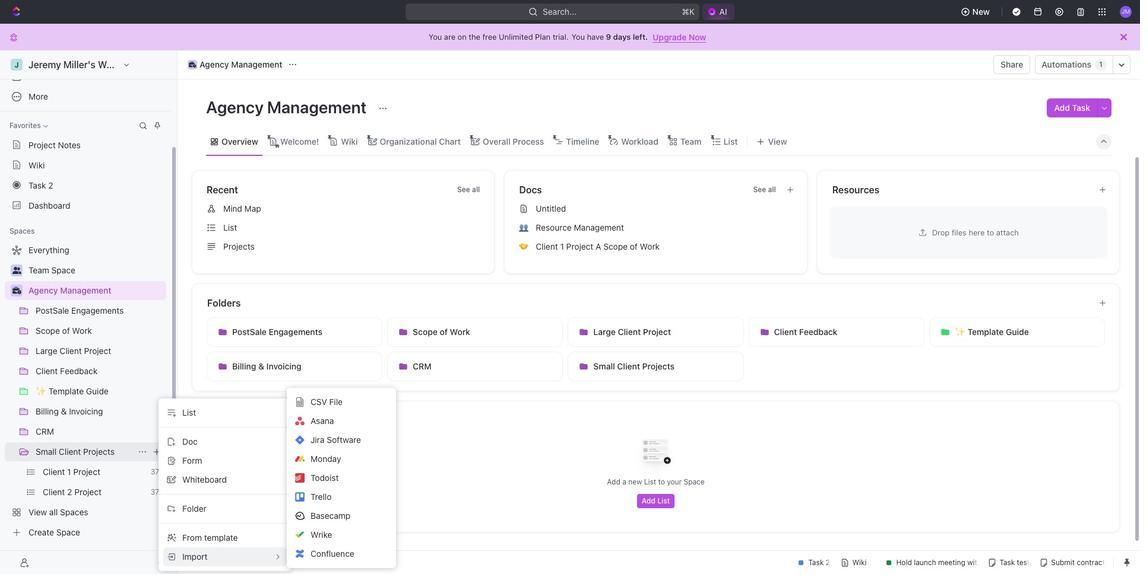 Task type: describe. For each thing, give the bounding box(es) containing it.
⌘k
[[682, 7, 695, 17]]

free
[[483, 32, 497, 42]]

engagements
[[269, 327, 323, 337]]

task
[[1072, 103, 1090, 113]]

organizational chart
[[380, 136, 461, 146]]

list inside button
[[658, 497, 670, 506]]

small inside button
[[594, 362, 615, 372]]

agency inside sidebar "navigation"
[[29, 286, 58, 296]]

0 horizontal spatial 1
[[560, 242, 564, 252]]

guide
[[1006, 327, 1029, 337]]

large client project
[[594, 327, 671, 337]]

2 see all button from the left
[[749, 183, 781, 197]]

doc
[[182, 437, 198, 447]]

monday button
[[292, 450, 391, 469]]

workload
[[621, 136, 659, 146]]

organizational
[[380, 136, 437, 146]]

large client project button
[[568, 318, 744, 347]]

0 vertical spatial of
[[630, 242, 638, 252]]

add task
[[1054, 103, 1090, 113]]

project for client 1 project a scope of work
[[566, 242, 594, 252]]

recent
[[207, 185, 238, 195]]

small client projects button
[[568, 352, 744, 382]]

overall process
[[483, 136, 544, 146]]

csv
[[311, 397, 327, 407]]

overall process link
[[481, 133, 544, 150]]

0 vertical spatial agency
[[200, 59, 229, 69]]

2 see from the left
[[753, 185, 766, 194]]

drop files here to attach
[[932, 228, 1019, 237]]

team
[[681, 136, 702, 146]]

jira
[[311, 435, 325, 445]]

organizational chart link
[[377, 133, 461, 150]]

0 vertical spatial wiki
[[341, 136, 358, 146]]

2 you from the left
[[572, 32, 585, 42]]

favorites
[[10, 121, 41, 130]]

0 vertical spatial wiki link
[[339, 133, 358, 150]]

tree inside sidebar "navigation"
[[5, 241, 166, 543]]

from
[[182, 533, 202, 543]]

from template button
[[163, 529, 287, 548]]

1 vertical spatial agency
[[206, 97, 264, 117]]

resources button
[[832, 183, 1089, 197]]

mind map link
[[202, 200, 490, 219]]

days
[[613, 32, 631, 42]]

1 you from the left
[[429, 32, 442, 42]]

folder button
[[163, 500, 287, 519]]

crm button
[[387, 352, 563, 382]]

wrike button
[[292, 526, 391, 545]]

👥
[[519, 223, 529, 232]]

1 horizontal spatial list link
[[721, 133, 738, 150]]

postsale engagements
[[232, 327, 323, 337]]

upgrade
[[653, 32, 687, 42]]

small client projects inside tree
[[36, 447, 115, 457]]

share
[[1001, 59, 1024, 69]]

1 see all from the left
[[457, 185, 480, 194]]

small inside tree
[[36, 447, 57, 457]]

✨ template guide
[[955, 327, 1029, 337]]

whiteboard button
[[163, 471, 287, 490]]

0 vertical spatial scope
[[604, 242, 628, 252]]

jira software
[[311, 435, 361, 445]]

1 all from the left
[[472, 185, 480, 194]]

project for large client project
[[643, 327, 671, 337]]

2 all from the left
[[768, 185, 776, 194]]

project notes
[[29, 140, 81, 150]]

billing & invoicing button
[[207, 352, 383, 382]]

add for add a new list to your space
[[607, 478, 621, 487]]

overview
[[222, 136, 258, 146]]

overall
[[483, 136, 511, 146]]

billing
[[232, 362, 256, 372]]

have
[[587, 32, 604, 42]]

1 vertical spatial wiki link
[[5, 156, 166, 175]]

import
[[182, 552, 208, 562]]

postsale engagements button
[[207, 318, 383, 347]]

postsale
[[232, 327, 267, 337]]

basecamp button
[[292, 507, 391, 526]]

upgrade now link
[[653, 32, 706, 42]]

project inside sidebar "navigation"
[[29, 140, 56, 150]]

are
[[444, 32, 456, 42]]

1 horizontal spatial work
[[640, 242, 660, 252]]

client inside button
[[617, 362, 640, 372]]

doc button
[[163, 433, 287, 452]]

list right new
[[644, 478, 656, 487]]

map
[[244, 204, 261, 214]]

csv file
[[311, 397, 343, 407]]

scope inside button
[[413, 327, 438, 337]]

2
[[48, 180, 53, 190]]

billing & invoicing
[[232, 362, 302, 372]]

basecamp
[[311, 511, 351, 521]]

add for add list
[[642, 497, 656, 506]]

process
[[513, 136, 544, 146]]

on
[[458, 32, 467, 42]]

projects link
[[202, 238, 490, 257]]

2 see all from the left
[[753, 185, 776, 194]]

scope of work
[[413, 327, 470, 337]]

projects inside tree
[[83, 447, 115, 457]]

0 vertical spatial business time image
[[189, 62, 196, 68]]

drop
[[932, 228, 950, 237]]

welcome!
[[280, 136, 319, 146]]

1 horizontal spatial to
[[987, 228, 994, 237]]

confluence button
[[292, 545, 391, 564]]

notes
[[58, 140, 81, 150]]

template
[[204, 533, 238, 543]]

add list button
[[637, 495, 675, 509]]

new
[[973, 7, 990, 17]]

agency management inside tree
[[29, 286, 111, 296]]

a
[[623, 478, 626, 487]]

left.
[[633, 32, 648, 42]]

0 vertical spatial 1
[[1099, 60, 1103, 69]]



Task type: vqa. For each thing, say whether or not it's contained in the screenshot.
file
yes



Task type: locate. For each thing, give the bounding box(es) containing it.
2 vertical spatial project
[[643, 327, 671, 337]]

1 horizontal spatial scope
[[604, 242, 628, 252]]

client feedback
[[774, 327, 838, 337]]

to right here
[[987, 228, 994, 237]]

1 horizontal spatial see all button
[[749, 183, 781, 197]]

work up crm button
[[450, 327, 470, 337]]

1 vertical spatial wiki
[[29, 160, 45, 170]]

agency management link inside tree
[[29, 282, 164, 301]]

wiki link right welcome!
[[339, 133, 358, 150]]

resource management
[[536, 223, 624, 233]]

csv file button
[[292, 393, 391, 412]]

0 vertical spatial list link
[[721, 133, 738, 150]]

dashboards
[[29, 71, 75, 81]]

0 vertical spatial agency management link
[[185, 58, 285, 72]]

wiki link down project notes link
[[5, 156, 166, 175]]

small client projects inside button
[[594, 362, 675, 372]]

0 vertical spatial work
[[640, 242, 660, 252]]

to left your
[[658, 478, 665, 487]]

0 horizontal spatial see all button
[[453, 183, 485, 197]]

0 vertical spatial small
[[594, 362, 615, 372]]

client feedback button
[[749, 318, 925, 347]]

files
[[952, 228, 967, 237]]

‎task 2
[[29, 180, 53, 190]]

1 horizontal spatial wiki
[[341, 136, 358, 146]]

wiki inside sidebar "navigation"
[[29, 160, 45, 170]]

1 horizontal spatial see all
[[753, 185, 776, 194]]

share button
[[994, 55, 1031, 74]]

project inside button
[[643, 327, 671, 337]]

0 horizontal spatial list link
[[202, 219, 490, 238]]

sidebar navigation
[[0, 50, 178, 575]]

1 horizontal spatial all
[[768, 185, 776, 194]]

chart
[[439, 136, 461, 146]]

✨
[[955, 327, 966, 337]]

overview link
[[219, 133, 258, 150]]

0 vertical spatial project
[[29, 140, 56, 150]]

1 down resource
[[560, 242, 564, 252]]

1 see all button from the left
[[453, 183, 485, 197]]

project left the 'a'
[[566, 242, 594, 252]]

1 horizontal spatial project
[[566, 242, 594, 252]]

1 vertical spatial business time image
[[12, 287, 21, 295]]

0 horizontal spatial see
[[457, 185, 470, 194]]

list inside button
[[182, 408, 196, 418]]

🤝
[[519, 242, 529, 251]]

1 see from the left
[[457, 185, 470, 194]]

list right team
[[724, 136, 738, 146]]

asana button
[[292, 412, 391, 431]]

&
[[258, 362, 264, 372]]

untitled
[[536, 204, 566, 214]]

search...
[[543, 7, 577, 17]]

template
[[968, 327, 1004, 337]]

0 vertical spatial add
[[1054, 103, 1070, 113]]

project down favorites button at top left
[[29, 140, 56, 150]]

0 horizontal spatial small client projects
[[36, 447, 115, 457]]

client inside tree
[[59, 447, 81, 457]]

of up crm button
[[440, 327, 448, 337]]

1 horizontal spatial of
[[630, 242, 638, 252]]

business time image
[[189, 62, 196, 68], [12, 287, 21, 295]]

1 vertical spatial of
[[440, 327, 448, 337]]

1 vertical spatial agency management
[[206, 97, 370, 117]]

0 horizontal spatial small
[[36, 447, 57, 457]]

1 horizontal spatial projects
[[223, 242, 255, 252]]

projects inside button
[[642, 362, 675, 372]]

0 vertical spatial small client projects
[[594, 362, 675, 372]]

folders button
[[207, 296, 1089, 311]]

dashboard link
[[5, 196, 166, 215]]

scope right the 'a'
[[604, 242, 628, 252]]

1 vertical spatial small client projects
[[36, 447, 115, 457]]

‎task
[[29, 180, 46, 190]]

no lists icon. image
[[632, 431, 680, 478]]

tree containing agency management
[[5, 241, 166, 543]]

1 vertical spatial list link
[[202, 219, 490, 238]]

1 horizontal spatial 1
[[1099, 60, 1103, 69]]

see
[[457, 185, 470, 194], [753, 185, 766, 194]]

wiki right welcome!
[[341, 136, 358, 146]]

todoist
[[311, 473, 339, 483]]

large
[[594, 327, 616, 337]]

0 vertical spatial to
[[987, 228, 994, 237]]

0 horizontal spatial of
[[440, 327, 448, 337]]

of inside button
[[440, 327, 448, 337]]

2 vertical spatial projects
[[83, 447, 115, 457]]

1 vertical spatial agency management link
[[29, 282, 164, 301]]

0 horizontal spatial agency management link
[[29, 282, 164, 301]]

tree
[[5, 241, 166, 543]]

file
[[329, 397, 343, 407]]

1 vertical spatial project
[[566, 242, 594, 252]]

2 vertical spatial agency management
[[29, 286, 111, 296]]

scope
[[604, 242, 628, 252], [413, 327, 438, 337]]

0 horizontal spatial add
[[607, 478, 621, 487]]

list down add a new list to your space
[[658, 497, 670, 506]]

todoist button
[[292, 469, 391, 488]]

team link
[[678, 133, 702, 150]]

projects
[[223, 242, 255, 252], [642, 362, 675, 372], [83, 447, 115, 457]]

here
[[969, 228, 985, 237]]

2 vertical spatial add
[[642, 497, 656, 506]]

welcome! link
[[278, 133, 319, 150]]

1 right automations
[[1099, 60, 1103, 69]]

1 horizontal spatial you
[[572, 32, 585, 42]]

✨ template guide button
[[929, 318, 1105, 347]]

0 horizontal spatial wiki
[[29, 160, 45, 170]]

project down 'folders' button
[[643, 327, 671, 337]]

0 horizontal spatial you
[[429, 32, 442, 42]]

add task button
[[1047, 99, 1098, 118]]

0 horizontal spatial work
[[450, 327, 470, 337]]

form button
[[163, 452, 287, 471]]

small client projects
[[594, 362, 675, 372], [36, 447, 115, 457]]

2 horizontal spatial add
[[1054, 103, 1070, 113]]

asana
[[311, 416, 334, 426]]

software
[[327, 435, 361, 445]]

work down untitled link
[[640, 242, 660, 252]]

0 horizontal spatial projects
[[83, 447, 115, 457]]

you left are
[[429, 32, 442, 42]]

add for add task
[[1054, 103, 1070, 113]]

from template
[[182, 533, 238, 543]]

scope up crm
[[413, 327, 438, 337]]

space
[[684, 478, 705, 487]]

you left have
[[572, 32, 585, 42]]

jira software button
[[292, 431, 391, 450]]

2 horizontal spatial projects
[[642, 362, 675, 372]]

the
[[469, 32, 480, 42]]

work
[[640, 242, 660, 252], [450, 327, 470, 337]]

0 vertical spatial agency management
[[200, 59, 282, 69]]

import button
[[163, 548, 287, 567]]

management
[[231, 59, 282, 69], [267, 97, 367, 117], [574, 223, 624, 233], [60, 286, 111, 296]]

1 horizontal spatial small client projects
[[594, 362, 675, 372]]

monday
[[311, 454, 341, 464]]

1
[[1099, 60, 1103, 69], [560, 242, 564, 252]]

unlimited
[[499, 32, 533, 42]]

0 horizontal spatial all
[[472, 185, 480, 194]]

2 horizontal spatial project
[[643, 327, 671, 337]]

dashboard
[[29, 200, 70, 211]]

wiki link
[[339, 133, 358, 150], [5, 156, 166, 175]]

resources
[[832, 185, 880, 195]]

wiki
[[341, 136, 358, 146], [29, 160, 45, 170]]

1 vertical spatial small
[[36, 447, 57, 457]]

0 horizontal spatial see all
[[457, 185, 480, 194]]

you are on the free unlimited plan trial. you have 9 days left. upgrade now
[[429, 32, 706, 42]]

list up doc
[[182, 408, 196, 418]]

wrike
[[311, 530, 332, 540]]

list down "mind"
[[223, 223, 237, 233]]

see all
[[457, 185, 480, 194], [753, 185, 776, 194]]

add left task at the top right
[[1054, 103, 1070, 113]]

wiki up ‎task
[[29, 160, 45, 170]]

automations
[[1042, 59, 1092, 69]]

9
[[606, 32, 611, 42]]

1 vertical spatial projects
[[642, 362, 675, 372]]

1 horizontal spatial business time image
[[189, 62, 196, 68]]

of right the 'a'
[[630, 242, 638, 252]]

0 horizontal spatial project
[[29, 140, 56, 150]]

plan
[[535, 32, 551, 42]]

mind
[[223, 204, 242, 214]]

1 vertical spatial add
[[607, 478, 621, 487]]

add
[[1054, 103, 1070, 113], [607, 478, 621, 487], [642, 497, 656, 506]]

0 horizontal spatial wiki link
[[5, 156, 166, 175]]

form
[[182, 456, 202, 466]]

timeline link
[[564, 133, 599, 150]]

add list
[[642, 497, 670, 506]]

1 horizontal spatial wiki link
[[339, 133, 358, 150]]

business time image inside sidebar "navigation"
[[12, 287, 21, 295]]

feedback
[[799, 327, 838, 337]]

trello button
[[292, 488, 391, 507]]

your
[[667, 478, 682, 487]]

add down add a new list to your space
[[642, 497, 656, 506]]

add a new list to your space
[[607, 478, 705, 487]]

1 horizontal spatial agency management link
[[185, 58, 285, 72]]

1 horizontal spatial add
[[642, 497, 656, 506]]

you
[[429, 32, 442, 42], [572, 32, 585, 42]]

‎task 2 link
[[5, 176, 166, 195]]

1 vertical spatial 1
[[560, 242, 564, 252]]

list
[[724, 136, 738, 146], [223, 223, 237, 233], [182, 408, 196, 418], [644, 478, 656, 487], [658, 497, 670, 506]]

agency management link
[[185, 58, 285, 72], [29, 282, 164, 301]]

new
[[628, 478, 642, 487]]

1 vertical spatial scope
[[413, 327, 438, 337]]

folders
[[207, 298, 241, 309]]

1 horizontal spatial see
[[753, 185, 766, 194]]

management inside tree
[[60, 286, 111, 296]]

0 horizontal spatial to
[[658, 478, 665, 487]]

work inside button
[[450, 327, 470, 337]]

1 horizontal spatial small
[[594, 362, 615, 372]]

1 vertical spatial to
[[658, 478, 665, 487]]

0 horizontal spatial business time image
[[12, 287, 21, 295]]

resource
[[536, 223, 572, 233]]

mind map
[[223, 204, 261, 214]]

docs
[[519, 185, 542, 195]]

see all button
[[453, 183, 485, 197], [749, 183, 781, 197]]

2 vertical spatial agency
[[29, 286, 58, 296]]

1 vertical spatial work
[[450, 327, 470, 337]]

0 vertical spatial projects
[[223, 242, 255, 252]]

0 horizontal spatial scope
[[413, 327, 438, 337]]

attach
[[996, 228, 1019, 237]]

add left a
[[607, 478, 621, 487]]



